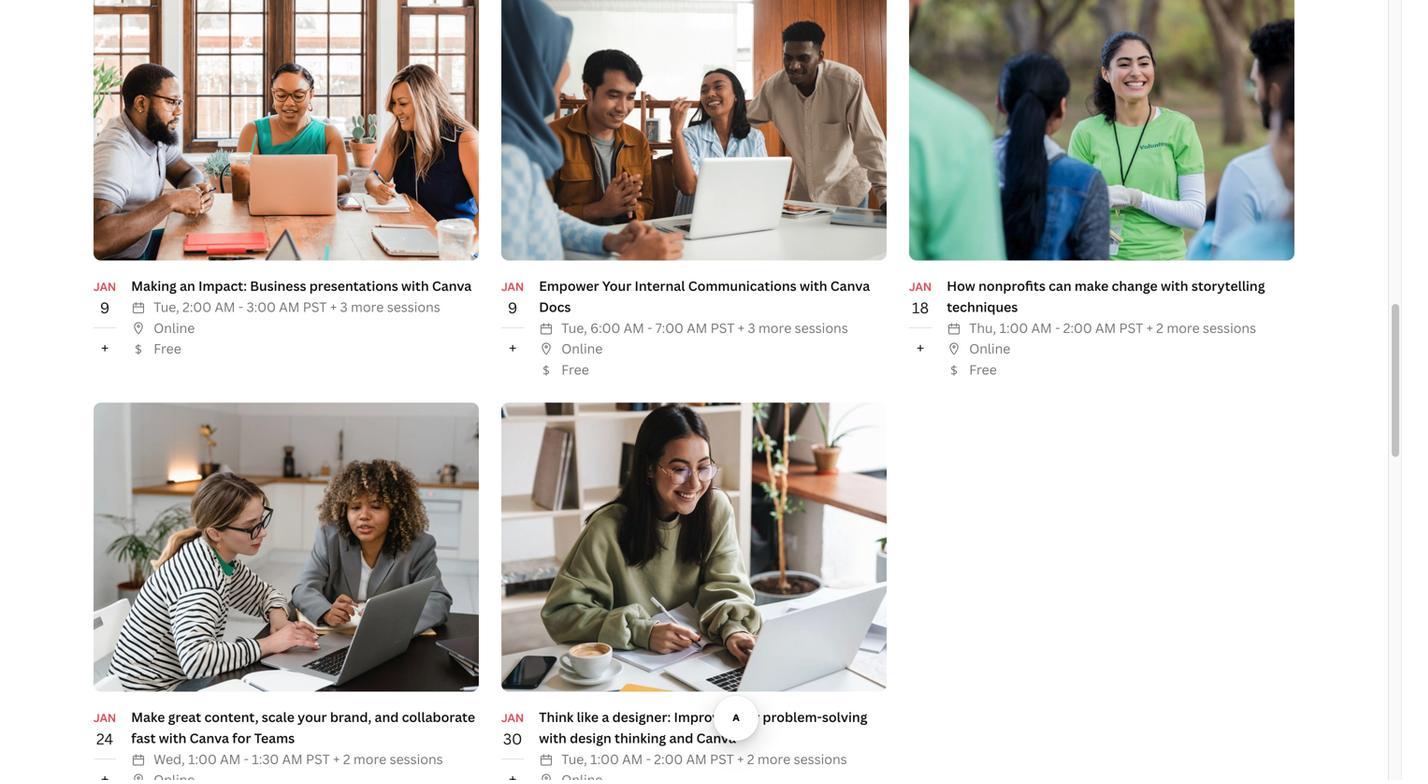 Task type: describe. For each thing, give the bounding box(es) containing it.
teams
[[254, 729, 295, 747]]

solving
[[822, 708, 867, 726]]

an
[[180, 277, 195, 295]]

and inside make great content, scale your brand, and collaborate fast with canva for teams
[[375, 708, 399, 726]]

tue, 1:00 am - 2:00 am pst + 2 more sessions
[[561, 750, 847, 768]]

business
[[250, 277, 306, 295]]

making an impact: business presentations with canva link
[[131, 277, 472, 295]]

jan for how
[[909, 279, 932, 294]]

canva inside think like a designer: improve your problem-solving with design thinking and canva
[[696, 729, 736, 747]]

3 for tue, 2:00 am - 3:00 am pst
[[340, 298, 348, 316]]

jan for empower
[[501, 279, 524, 294]]

18
[[912, 298, 929, 318]]

- for impact:
[[238, 298, 243, 316]]

9 for empower your internal communications with canva docs
[[508, 298, 517, 318]]

jan 30
[[501, 710, 524, 749]]

storytelling
[[1191, 277, 1265, 295]]

pst for tue, 6:00 am - 7:00 am pst
[[711, 319, 735, 337]]

canva inside make great content, scale your brand, and collaborate fast with canva for teams
[[190, 729, 229, 747]]

design
[[570, 729, 611, 747]]

2 for 24
[[343, 750, 350, 768]]

1:00 for 18
[[1000, 319, 1028, 337]]

am right 6:00
[[624, 319, 644, 337]]

content,
[[204, 708, 259, 726]]

your inside think like a designer: improve your problem-solving with design thinking and canva
[[730, 708, 760, 726]]

with inside how nonprofits can make change with storytelling techniques
[[1161, 277, 1188, 295]]

jan 9 for empower
[[501, 279, 524, 318]]

improve
[[674, 708, 727, 726]]

more for tue, 2:00 am - 3:00 am pst
[[351, 298, 384, 316]]

3 for tue, 6:00 am - 7:00 am pst
[[748, 319, 755, 337]]

tue, for tue, 6:00 am - 7:00 am pst + 3 more sessions
[[561, 319, 587, 337]]

free for tue, 6:00 am - 7:00 am pst
[[561, 361, 589, 378]]

am down the thinking
[[622, 750, 643, 768]]

jan for making
[[94, 279, 116, 294]]

online for 6:00
[[561, 340, 603, 357]]

make great content, scale your brand, and collaborate fast with canva for teams
[[131, 708, 475, 747]]

and inside think like a designer: improve your problem-solving with design thinking and canva
[[669, 729, 693, 747]]

how nonprofits can make change with storytelling techniques link
[[947, 277, 1265, 316]]

with inside empower your internal communications with canva docs
[[800, 277, 827, 295]]

tue, for tue, 1:00 am - 2:00 am pst + 2 more sessions
[[561, 750, 587, 768]]

your
[[602, 277, 632, 295]]

jan for make
[[94, 710, 116, 725]]

how nonprofits can make change with storytelling techniques
[[947, 277, 1265, 316]]

can
[[1049, 277, 1072, 295]]

- for internal
[[647, 319, 652, 337]]

with right presentations
[[401, 277, 429, 295]]

2:00 for 18
[[1063, 319, 1092, 337]]

24
[[96, 729, 113, 749]]

presentations
[[309, 277, 398, 295]]

am down think like a designer: improve your problem-solving with design thinking and canva
[[686, 750, 707, 768]]

problem-
[[763, 708, 822, 726]]

fast
[[131, 729, 156, 747]]

free for thu, 1:00 am - 2:00 am pst
[[969, 361, 997, 378]]

am right the 7:00
[[687, 319, 707, 337]]

0 vertical spatial 2:00
[[183, 298, 211, 316]]

how
[[947, 277, 975, 295]]

think like a designer: improve your problem-solving with design thinking and canva
[[539, 708, 867, 747]]

9 for making an impact: business presentations with canva
[[100, 298, 110, 318]]

2:00 for 30
[[654, 750, 683, 768]]



Task type: locate. For each thing, give the bounding box(es) containing it.
and
[[375, 708, 399, 726], [669, 729, 693, 747]]

with up wed,
[[159, 729, 186, 747]]

and right brand,
[[375, 708, 399, 726]]

- left 1:30
[[244, 750, 249, 768]]

1 jan 9 from the left
[[94, 279, 116, 318]]

- down can
[[1055, 319, 1060, 337]]

1 horizontal spatial 3
[[748, 319, 755, 337]]

0 horizontal spatial free
[[154, 340, 181, 357]]

1 horizontal spatial and
[[669, 729, 693, 747]]

online
[[154, 319, 195, 337], [561, 340, 603, 357], [969, 340, 1011, 357]]

make
[[131, 708, 165, 726]]

3 down the communications
[[748, 319, 755, 337]]

0 horizontal spatial 9
[[100, 298, 110, 318]]

making an impact: business presentations with canva
[[131, 277, 472, 295]]

internal
[[635, 277, 685, 295]]

2:00 down an
[[183, 298, 211, 316]]

think
[[539, 708, 574, 726]]

more down problem-
[[758, 750, 791, 768]]

pst
[[303, 298, 327, 316], [711, 319, 735, 337], [1119, 319, 1143, 337], [306, 750, 330, 768], [710, 750, 734, 768]]

sessions for wed, 1:00 am - 1:30 am pst + 2 more sessions
[[390, 750, 443, 768]]

jan 9 for making
[[94, 279, 116, 318]]

with down think
[[539, 729, 567, 747]]

scale
[[262, 708, 295, 726]]

pst down think like a designer: improve your problem-solving with design thinking and canva
[[710, 750, 734, 768]]

sessions down presentations
[[387, 298, 440, 316]]

impact:
[[198, 277, 247, 295]]

-
[[238, 298, 243, 316], [647, 319, 652, 337], [1055, 319, 1060, 337], [244, 750, 249, 768], [646, 750, 651, 768]]

0 horizontal spatial your
[[298, 708, 327, 726]]

2:00
[[183, 298, 211, 316], [1063, 319, 1092, 337], [654, 750, 683, 768]]

1 horizontal spatial your
[[730, 708, 760, 726]]

sessions down collaborate
[[390, 750, 443, 768]]

1 horizontal spatial 9
[[508, 298, 517, 318]]

tue, 2:00 am - 3:00 am pst + 3 more sessions
[[154, 298, 440, 316]]

free for tue, 2:00 am - 3:00 am pst
[[154, 340, 181, 357]]

more down storytelling
[[1167, 319, 1200, 337]]

2:00 down how nonprofits can make change with storytelling techniques
[[1063, 319, 1092, 337]]

0 horizontal spatial and
[[375, 708, 399, 726]]

online down 6:00
[[561, 340, 603, 357]]

1:00 right thu,
[[1000, 319, 1028, 337]]

- left the 7:00
[[647, 319, 652, 337]]

1:00
[[1000, 319, 1028, 337], [188, 750, 217, 768], [590, 750, 619, 768]]

tue,
[[154, 298, 179, 316], [561, 319, 587, 337], [561, 750, 587, 768]]

1:00 right wed,
[[188, 750, 217, 768]]

2 down change on the top right
[[1156, 319, 1164, 337]]

2 9 from the left
[[508, 298, 517, 318]]

thu, 1:00 am - 2:00 am pst + 2 more sessions
[[969, 319, 1256, 337]]

0 vertical spatial and
[[375, 708, 399, 726]]

3:00
[[247, 298, 276, 316]]

1:30
[[252, 750, 279, 768]]

more for thu, 1:00 am - 2:00 am pst
[[1167, 319, 1200, 337]]

tue, down docs
[[561, 319, 587, 337]]

with inside think like a designer: improve your problem-solving with design thinking and canva
[[539, 729, 567, 747]]

tue, for tue, 2:00 am - 3:00 am pst + 3 more sessions
[[154, 298, 179, 316]]

2 for 30
[[747, 750, 754, 768]]

2 horizontal spatial 2
[[1156, 319, 1164, 337]]

1:00 down design
[[590, 750, 619, 768]]

more for tue, 6:00 am - 7:00 am pst
[[759, 319, 792, 337]]

techniques
[[947, 298, 1018, 316]]

0 horizontal spatial online
[[154, 319, 195, 337]]

- for a
[[646, 750, 651, 768]]

am down how nonprofits can make change with storytelling techniques
[[1095, 319, 1116, 337]]

free
[[154, 340, 181, 357], [561, 361, 589, 378], [969, 361, 997, 378]]

jan left empower
[[501, 279, 524, 294]]

0 vertical spatial tue,
[[154, 298, 179, 316]]

1 horizontal spatial 2:00
[[654, 750, 683, 768]]

more down presentations
[[351, 298, 384, 316]]

a
[[602, 708, 609, 726]]

- for content,
[[244, 750, 249, 768]]

2 horizontal spatial 1:00
[[1000, 319, 1028, 337]]

jan left making
[[94, 279, 116, 294]]

1 horizontal spatial jan 9
[[501, 279, 524, 318]]

am down for
[[220, 750, 241, 768]]

great
[[168, 708, 201, 726]]

1 vertical spatial tue,
[[561, 319, 587, 337]]

sessions for tue, 6:00 am - 7:00 am pst + 3 more sessions
[[795, 319, 848, 337]]

for
[[232, 729, 251, 747]]

brand,
[[330, 708, 372, 726]]

2 horizontal spatial free
[[969, 361, 997, 378]]

your inside make great content, scale your brand, and collaborate fast with canva for teams
[[298, 708, 327, 726]]

3
[[340, 298, 348, 316], [748, 319, 755, 337]]

1 9 from the left
[[100, 298, 110, 318]]

sessions for tue, 1:00 am - 2:00 am pst + 2 more sessions
[[794, 750, 847, 768]]

1:00 for 30
[[590, 750, 619, 768]]

am down business
[[279, 298, 300, 316]]

free down thu,
[[969, 361, 997, 378]]

your
[[298, 708, 327, 726], [730, 708, 760, 726]]

free down making
[[154, 340, 181, 357]]

sessions down the communications
[[795, 319, 848, 337]]

with right change on the top right
[[1161, 277, 1188, 295]]

more down brand,
[[353, 750, 387, 768]]

sessions for thu, 1:00 am - 2:00 am pst + 2 more sessions
[[1203, 319, 1256, 337]]

am right 1:30
[[282, 750, 303, 768]]

pst for tue, 2:00 am - 3:00 am pst
[[303, 298, 327, 316]]

1 horizontal spatial 1:00
[[590, 750, 619, 768]]

2 down think like a designer: improve your problem-solving with design thinking and canva
[[747, 750, 754, 768]]

sessions down solving at the right
[[794, 750, 847, 768]]

wed, 1:00 am - 1:30 am pst + 2 more sessions
[[154, 750, 443, 768]]

make
[[1075, 277, 1109, 295]]

collaborate
[[402, 708, 475, 726]]

more
[[351, 298, 384, 316], [759, 319, 792, 337], [1167, 319, 1200, 337], [353, 750, 387, 768], [758, 750, 791, 768]]

jan
[[94, 279, 116, 294], [501, 279, 524, 294], [909, 279, 932, 294], [94, 710, 116, 725], [501, 710, 524, 725]]

2 horizontal spatial online
[[969, 340, 1011, 357]]

am
[[215, 298, 235, 316], [279, 298, 300, 316], [624, 319, 644, 337], [687, 319, 707, 337], [1031, 319, 1052, 337], [1095, 319, 1116, 337], [220, 750, 241, 768], [282, 750, 303, 768], [622, 750, 643, 768], [686, 750, 707, 768]]

online for 2:00
[[154, 319, 195, 337]]

2 vertical spatial tue,
[[561, 750, 587, 768]]

7:00
[[656, 319, 684, 337]]

30
[[503, 729, 522, 749]]

0 vertical spatial 3
[[340, 298, 348, 316]]

0 horizontal spatial 1:00
[[188, 750, 217, 768]]

2 down brand,
[[343, 750, 350, 768]]

pst down how nonprofits can make change with storytelling techniques
[[1119, 319, 1143, 337]]

3 down presentations
[[340, 298, 348, 316]]

thu,
[[969, 319, 996, 337]]

more for wed, 1:00 am - 1:30 am pst
[[353, 750, 387, 768]]

am down can
[[1031, 319, 1052, 337]]

pst down make great content, scale your brand, and collaborate fast with canva for teams
[[306, 750, 330, 768]]

jan up '18'
[[909, 279, 932, 294]]

thinking
[[615, 729, 666, 747]]

0 horizontal spatial 2:00
[[183, 298, 211, 316]]

0 horizontal spatial 2
[[343, 750, 350, 768]]

2
[[1156, 319, 1164, 337], [343, 750, 350, 768], [747, 750, 754, 768]]

2 horizontal spatial 2:00
[[1063, 319, 1092, 337]]

1 horizontal spatial free
[[561, 361, 589, 378]]

tue, 6:00 am - 7:00 am pst + 3 more sessions
[[561, 319, 848, 337]]

sessions down storytelling
[[1203, 319, 1256, 337]]

- down the thinking
[[646, 750, 651, 768]]

2:00 down the thinking
[[654, 750, 683, 768]]

canva inside empower your internal communications with canva docs
[[830, 277, 870, 295]]

jan 9 left making
[[94, 279, 116, 318]]

online down thu,
[[969, 340, 1011, 357]]

9
[[100, 298, 110, 318], [508, 298, 517, 318]]

more down the communications
[[759, 319, 792, 337]]

wed,
[[154, 750, 185, 768]]

your right scale
[[298, 708, 327, 726]]

making
[[131, 277, 177, 295]]

1 your from the left
[[298, 708, 327, 726]]

pst down making an impact: business presentations with canva 'link'
[[303, 298, 327, 316]]

+
[[330, 298, 337, 316], [738, 319, 745, 337], [1146, 319, 1153, 337], [101, 337, 109, 358], [509, 337, 517, 358], [917, 337, 924, 358], [333, 750, 340, 768], [737, 750, 744, 768]]

jan 18
[[909, 279, 932, 318]]

2 your from the left
[[730, 708, 760, 726]]

empower
[[539, 277, 599, 295]]

with
[[401, 277, 429, 295], [800, 277, 827, 295], [1161, 277, 1188, 295], [159, 729, 186, 747], [539, 729, 567, 747]]

with right the communications
[[800, 277, 827, 295]]

like
[[577, 708, 599, 726]]

- for can
[[1055, 319, 1060, 337]]

6:00
[[590, 319, 620, 337]]

1:00 for 24
[[188, 750, 217, 768]]

jan 9 left docs
[[501, 279, 524, 318]]

tue, down design
[[561, 750, 587, 768]]

sessions for tue, 2:00 am - 3:00 am pst + 3 more sessions
[[387, 298, 440, 316]]

designer:
[[612, 708, 671, 726]]

empower your internal communications with canva docs link
[[539, 277, 870, 316]]

online down an
[[154, 319, 195, 337]]

change
[[1112, 277, 1158, 295]]

jan 9
[[94, 279, 116, 318], [501, 279, 524, 318]]

free down docs
[[561, 361, 589, 378]]

sessions
[[387, 298, 440, 316], [795, 319, 848, 337], [1203, 319, 1256, 337], [390, 750, 443, 768], [794, 750, 847, 768]]

with inside make great content, scale your brand, and collaborate fast with canva for teams
[[159, 729, 186, 747]]

0 horizontal spatial jan 9
[[94, 279, 116, 318]]

jan up 24
[[94, 710, 116, 725]]

canva
[[432, 277, 472, 295], [830, 277, 870, 295], [190, 729, 229, 747], [696, 729, 736, 747]]

1 vertical spatial 2:00
[[1063, 319, 1092, 337]]

2 jan 9 from the left
[[501, 279, 524, 318]]

communications
[[688, 277, 797, 295]]

pst for wed, 1:00 am - 1:30 am pst
[[306, 750, 330, 768]]

and down improve
[[669, 729, 693, 747]]

am down impact:
[[215, 298, 235, 316]]

think like a designer: improve your problem-solving with design thinking and canva link
[[539, 708, 867, 747]]

jan 24
[[94, 710, 116, 749]]

jan for think
[[501, 710, 524, 725]]

2 vertical spatial 2:00
[[654, 750, 683, 768]]

nonprofits
[[978, 277, 1046, 295]]

docs
[[539, 298, 571, 316]]

make great content, scale your brand, and collaborate fast with canva for teams link
[[131, 708, 475, 747]]

online for 1:00
[[969, 340, 1011, 357]]

pst down empower your internal communications with canva docs link
[[711, 319, 735, 337]]

1 vertical spatial 3
[[748, 319, 755, 337]]

more for tue, 1:00 am - 2:00 am pst
[[758, 750, 791, 768]]

1 vertical spatial and
[[669, 729, 693, 747]]

0 horizontal spatial 3
[[340, 298, 348, 316]]

empower your internal communications with canva docs
[[539, 277, 870, 316]]

2 for 18
[[1156, 319, 1164, 337]]

pst for thu, 1:00 am - 2:00 am pst
[[1119, 319, 1143, 337]]

your right improve
[[730, 708, 760, 726]]

jan up 30
[[501, 710, 524, 725]]

- left 3:00
[[238, 298, 243, 316]]

pst for tue, 1:00 am - 2:00 am pst
[[710, 750, 734, 768]]

tue, down making
[[154, 298, 179, 316]]

1 horizontal spatial online
[[561, 340, 603, 357]]

1 horizontal spatial 2
[[747, 750, 754, 768]]



Task type: vqa. For each thing, say whether or not it's contained in the screenshot.
'techniques'
yes



